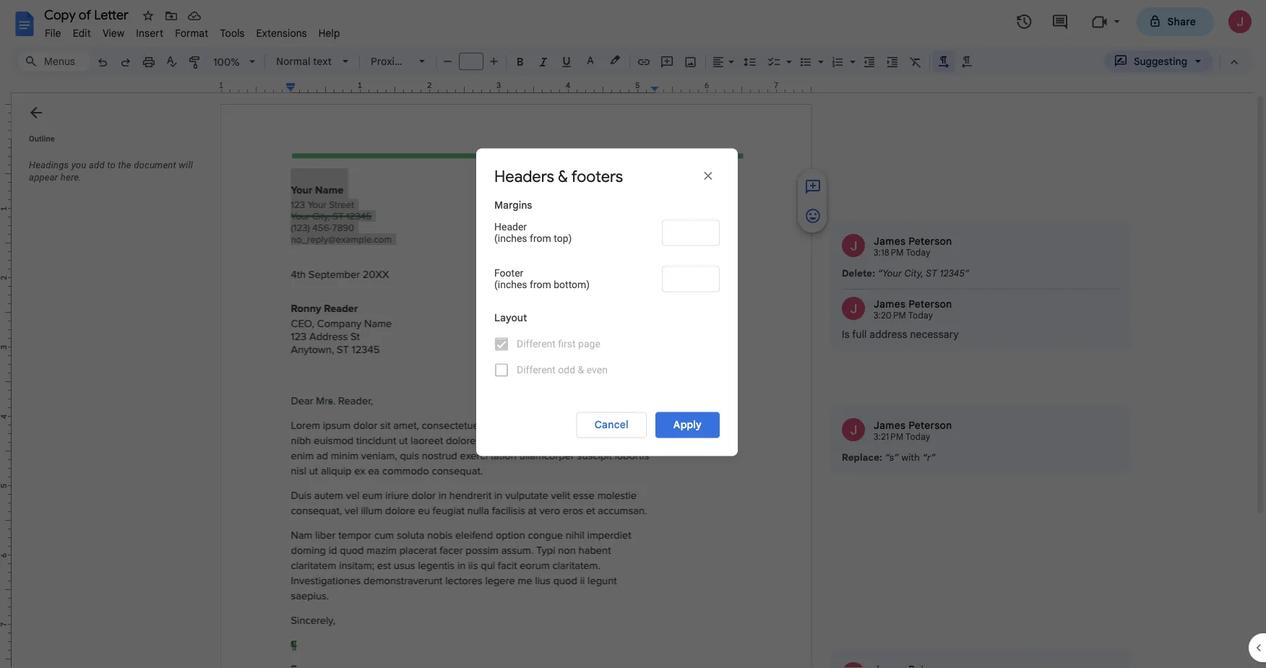 Task type: locate. For each thing, give the bounding box(es) containing it.
&
[[558, 167, 568, 187], [578, 364, 584, 376]]

& inside layout group
[[578, 364, 584, 376]]

today up the city,
[[906, 248, 931, 258]]

from left bottom) on the top
[[530, 279, 551, 291]]

3 peterson from the top
[[909, 419, 952, 432]]

2 vertical spatial peterson
[[909, 419, 952, 432]]

2 different from the top
[[517, 364, 556, 376]]

james peterson 3:21 pm today
[[874, 419, 952, 443]]

(inches inside footer (inches from bottom)
[[494, 279, 527, 291]]

peterson up necessary
[[909, 298, 952, 310]]

james up replace: "s" with "r"
[[874, 419, 906, 432]]

1 vertical spatial from
[[530, 279, 551, 291]]

0 horizontal spatial &
[[558, 167, 568, 187]]

layout
[[494, 312, 527, 325]]

1 (inches from the top
[[494, 233, 527, 245]]

peterson inside james peterson 3:21 pm today
[[909, 419, 952, 432]]

peterson inside james peterson 3:20 pm today
[[909, 298, 952, 310]]

different left the odd
[[517, 364, 556, 376]]

from inside footer (inches from bottom)
[[530, 279, 551, 291]]

(inches inside header (inches from top)
[[494, 233, 527, 245]]

today inside james peterson 3:21 pm today
[[906, 432, 931, 443]]

0 vertical spatial different
[[517, 338, 556, 350]]

0 vertical spatial james
[[874, 235, 906, 248]]

1 vertical spatial different
[[517, 364, 556, 376]]

menu bar
[[39, 19, 346, 43]]

list containing james peterson
[[831, 221, 1132, 669]]

list
[[831, 221, 1132, 669]]

0 vertical spatial james peterson image
[[842, 234, 865, 257]]

2 peterson from the top
[[909, 298, 952, 310]]

top)
[[554, 233, 572, 245]]

margins group
[[494, 198, 720, 310]]

0 vertical spatial peterson
[[909, 235, 952, 248]]

1 vertical spatial james peterson image
[[842, 419, 865, 442]]

1 different from the top
[[517, 338, 556, 350]]

0 vertical spatial today
[[906, 248, 931, 258]]

james peterson image up delete:
[[842, 234, 865, 257]]

None text field
[[662, 220, 720, 246], [662, 266, 720, 292], [662, 220, 720, 246], [662, 266, 720, 292]]

0 vertical spatial size image
[[805, 179, 822, 196]]

page
[[578, 338, 601, 350]]

james for delete:
[[874, 419, 906, 432]]

footer
[[494, 267, 524, 279]]

peterson up "r"
[[909, 419, 952, 432]]

12345"
[[940, 267, 970, 279]]

from left top)
[[530, 233, 551, 245]]

list inside headers & footers "application"
[[831, 221, 1132, 669]]

menu bar inside menu bar banner
[[39, 19, 346, 43]]

top margin image
[[0, 105, 11, 143]]

0 vertical spatial from
[[530, 233, 551, 245]]

james inside james peterson 3:20 pm today
[[874, 298, 906, 310]]

today inside james peterson 3:20 pm today
[[909, 310, 933, 321]]

peterson inside james peterson 3:18 pm today
[[909, 235, 952, 248]]

james up ""your"
[[874, 235, 906, 248]]

1 vertical spatial (inches
[[494, 279, 527, 291]]

james inside james peterson 3:21 pm today
[[874, 419, 906, 432]]

james peterson 3:20 pm today
[[874, 298, 952, 321]]

from
[[530, 233, 551, 245], [530, 279, 551, 291]]

1 vertical spatial peterson
[[909, 298, 952, 310]]

peterson up st
[[909, 235, 952, 248]]

"your
[[878, 267, 902, 279]]

2 from from the top
[[530, 279, 551, 291]]

2 vertical spatial james
[[874, 419, 906, 432]]

header
[[494, 221, 527, 233]]

different for different odd & even
[[517, 364, 556, 376]]

margins heading
[[494, 198, 720, 219]]

1 size image from the top
[[805, 179, 822, 196]]

address
[[870, 328, 908, 341]]

2 james from the top
[[874, 298, 906, 310]]

today up necessary
[[909, 310, 933, 321]]

"s"
[[885, 452, 899, 463]]

apply button
[[656, 412, 720, 438]]

is full address necessary
[[842, 328, 959, 341]]

3:20 pm
[[874, 310, 906, 321]]

0 vertical spatial (inches
[[494, 233, 527, 245]]

1 vertical spatial james
[[874, 298, 906, 310]]

2 james peterson image from the top
[[842, 419, 865, 442]]

1 from from the top
[[530, 233, 551, 245]]

& right the odd
[[578, 364, 584, 376]]

different for different first page
[[517, 338, 556, 350]]

today inside james peterson 3:18 pm today
[[906, 248, 931, 258]]

header (inches from top)
[[494, 221, 572, 245]]

different
[[517, 338, 556, 350], [517, 364, 556, 376]]

1 james from the top
[[874, 235, 906, 248]]

1 vertical spatial &
[[578, 364, 584, 376]]

replace:
[[842, 452, 883, 463]]

(inches
[[494, 233, 527, 245], [494, 279, 527, 291]]

3 james from the top
[[874, 419, 906, 432]]

from inside header (inches from top)
[[530, 233, 551, 245]]

left margin image
[[222, 82, 295, 93]]

size image
[[805, 179, 822, 196], [805, 208, 822, 225]]

today
[[906, 248, 931, 258], [909, 310, 933, 321], [906, 432, 931, 443]]

james
[[874, 235, 906, 248], [874, 298, 906, 310], [874, 419, 906, 432]]

cancel button
[[577, 412, 647, 438]]

1 james peterson image from the top
[[842, 234, 865, 257]]

different left first
[[517, 338, 556, 350]]

st
[[926, 267, 937, 279]]

1 vertical spatial size image
[[805, 208, 822, 225]]

today for peterson
[[909, 310, 933, 321]]

2 (inches from the top
[[494, 279, 527, 291]]

share. private to only me. image
[[1149, 15, 1162, 28]]

james peterson image for james peterson 3:21 pm today
[[842, 419, 865, 442]]

peterson for peterson
[[909, 298, 952, 310]]

peterson
[[909, 235, 952, 248], [909, 298, 952, 310], [909, 419, 952, 432]]

headers & footers
[[494, 167, 623, 187]]

today up with
[[906, 432, 931, 443]]

different odd & even
[[517, 364, 608, 376]]

james peterson image
[[842, 234, 865, 257], [842, 419, 865, 442]]

james peterson image up replace:
[[842, 419, 865, 442]]

(inches down margins
[[494, 233, 527, 245]]

james up address
[[874, 298, 906, 310]]

city,
[[905, 267, 924, 279]]

& left footers
[[558, 167, 568, 187]]

2 vertical spatial today
[[906, 432, 931, 443]]

Star checkbox
[[138, 6, 158, 26]]

1 vertical spatial today
[[909, 310, 933, 321]]

1 peterson from the top
[[909, 235, 952, 248]]

1 horizontal spatial &
[[578, 364, 584, 376]]

(inches up layout
[[494, 279, 527, 291]]

footer (inches from bottom)
[[494, 267, 590, 291]]

headers & footers dialog
[[476, 149, 738, 456]]



Task type: vqa. For each thing, say whether or not it's contained in the screenshot.
Is full address necessary
yes



Task type: describe. For each thing, give the bounding box(es) containing it.
james peterson image
[[842, 297, 865, 320]]

replace: "s" with "r"
[[842, 452, 936, 463]]

headers & footers heading
[[494, 167, 639, 187]]

footers
[[571, 167, 623, 187]]

0 vertical spatial &
[[558, 167, 568, 187]]

layout group
[[494, 311, 720, 395]]

first
[[558, 338, 576, 350]]

cancel
[[595, 419, 629, 432]]

different first page
[[517, 338, 601, 350]]

(inches for header
[[494, 233, 527, 245]]

"r"
[[923, 452, 936, 463]]

margins
[[494, 199, 532, 212]]

menu bar banner
[[0, 0, 1266, 669]]

delete:
[[842, 267, 876, 279]]

delete: "your city, st 12345"
[[842, 267, 970, 279]]

main toolbar
[[90, 0, 979, 561]]

full
[[852, 328, 867, 341]]

Different first page checkbox
[[495, 338, 508, 351]]

james peterson image for james peterson 3:18 pm today
[[842, 234, 865, 257]]

3:21 pm
[[874, 432, 904, 443]]

from for top)
[[530, 233, 551, 245]]

headers
[[494, 167, 554, 187]]

3:18 pm
[[874, 248, 904, 258]]

Menus field
[[18, 51, 90, 72]]

bottom)
[[554, 279, 590, 291]]

Different odd & even checkbox
[[495, 364, 508, 377]]

peterson for "your
[[909, 419, 952, 432]]

necessary
[[910, 328, 959, 341]]

Rename text field
[[39, 6, 137, 23]]

right margin image
[[651, 82, 811, 93]]

james inside james peterson 3:18 pm today
[[874, 235, 906, 248]]

is
[[842, 328, 850, 341]]

(inches for footer
[[494, 279, 527, 291]]

james peterson 3:18 pm today
[[874, 235, 952, 258]]

even
[[587, 364, 608, 376]]

apply
[[674, 419, 702, 432]]

today for "your
[[906, 432, 931, 443]]

from for bottom)
[[530, 279, 551, 291]]

james for james peterson
[[874, 298, 906, 310]]

headers & footers application
[[0, 0, 1266, 669]]

with
[[902, 452, 920, 463]]

layout heading
[[494, 311, 720, 331]]

2 size image from the top
[[805, 208, 822, 225]]

odd
[[558, 364, 575, 376]]



